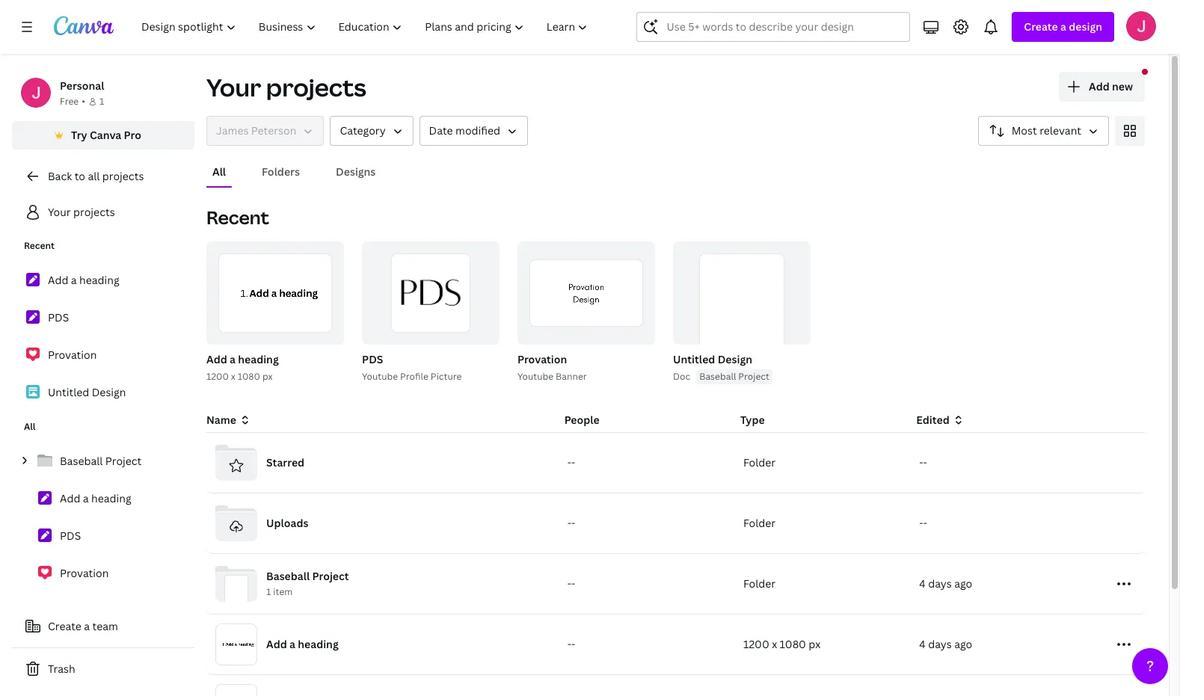 Task type: locate. For each thing, give the bounding box(es) containing it.
0 horizontal spatial all
[[24, 420, 36, 433]]

relevant
[[1040, 123, 1082, 138]]

3 folder from the top
[[743, 577, 776, 591]]

2 vertical spatial projects
[[73, 205, 115, 219]]

untitled design up baseball project button
[[673, 352, 752, 366]]

0 vertical spatial baseball
[[699, 370, 736, 383]]

create inside create a team button
[[48, 619, 81, 633]]

1 vertical spatial provation link
[[12, 558, 194, 589]]

projects right all
[[102, 169, 144, 183]]

youtube for pds
[[362, 370, 398, 383]]

•
[[82, 95, 85, 108]]

1 vertical spatial pds
[[362, 352, 383, 366]]

2 pds link from the top
[[12, 521, 194, 552]]

1 vertical spatial your
[[48, 205, 71, 219]]

1 horizontal spatial baseball
[[266, 569, 310, 584]]

provation button
[[518, 351, 567, 369]]

add a heading down the item
[[266, 637, 339, 651]]

top level navigation element
[[132, 12, 601, 42]]

your projects down to on the top left of the page
[[48, 205, 115, 219]]

None search field
[[637, 12, 911, 42]]

provation link
[[12, 340, 194, 371], [12, 558, 194, 589]]

0 vertical spatial ago
[[954, 577, 972, 591]]

try
[[71, 128, 87, 142]]

james peterson
[[216, 123, 296, 138]]

pds
[[48, 310, 69, 325], [362, 352, 383, 366], [60, 529, 81, 543]]

your projects
[[206, 71, 366, 103], [48, 205, 115, 219]]

0 vertical spatial list
[[12, 265, 194, 408]]

0 vertical spatial project
[[738, 370, 770, 383]]

youtube inside "pds youtube profile picture"
[[362, 370, 398, 383]]

add
[[1089, 79, 1110, 93], [48, 273, 68, 287], [206, 352, 227, 366], [60, 491, 80, 506], [266, 637, 287, 651]]

x
[[231, 370, 235, 383], [772, 637, 777, 651]]

provation link up team
[[12, 558, 194, 589]]

2 folder from the top
[[743, 516, 776, 530]]

1 vertical spatial project
[[105, 454, 142, 468]]

1 vertical spatial days
[[928, 637, 952, 651]]

pds inside "pds youtube profile picture"
[[362, 352, 383, 366]]

baseball project down "untitled design" button
[[699, 370, 770, 383]]

untitled design inside "list"
[[48, 385, 126, 399]]

1 youtube from the left
[[362, 370, 398, 383]]

youtube
[[362, 370, 398, 383], [518, 370, 554, 383]]

youtube down pds button
[[362, 370, 398, 383]]

add a heading
[[48, 273, 119, 287], [60, 491, 131, 506], [266, 637, 339, 651]]

1 horizontal spatial untitled
[[673, 352, 715, 366]]

youtube inside 'provation youtube banner'
[[518, 370, 554, 383]]

px
[[262, 370, 273, 383], [809, 637, 821, 651]]

baseball down untitled design link
[[60, 454, 103, 468]]

projects down all
[[73, 205, 115, 219]]

0 vertical spatial px
[[262, 370, 273, 383]]

1 horizontal spatial create
[[1024, 19, 1058, 34]]

4 days ago for 1200 x 1080 px
[[919, 637, 972, 651]]

1 inside baseball project 1 item
[[266, 586, 271, 599]]

1200
[[206, 370, 229, 383], [743, 637, 769, 651]]

1 days from the top
[[928, 577, 952, 591]]

2 youtube from the left
[[518, 370, 554, 383]]

0 vertical spatial 1080
[[238, 370, 260, 383]]

add a heading link down your projects link
[[12, 265, 194, 296]]

1 horizontal spatial youtube
[[518, 370, 554, 383]]

1 vertical spatial design
[[92, 385, 126, 399]]

add a heading for second add a heading link from the top of the page
[[60, 491, 131, 506]]

provation up banner
[[518, 352, 567, 366]]

1 vertical spatial list
[[12, 446, 194, 589]]

1 horizontal spatial 1200
[[743, 637, 769, 651]]

1 vertical spatial 1080
[[780, 637, 806, 651]]

0 vertical spatial 1200
[[206, 370, 229, 383]]

a down the item
[[289, 637, 295, 651]]

name button
[[206, 412, 251, 429]]

4 for 1200 x 1080 px
[[919, 637, 926, 651]]

0 vertical spatial 4
[[919, 577, 926, 591]]

back to all projects
[[48, 169, 144, 183]]

folders
[[262, 165, 300, 179]]

pds link
[[12, 302, 194, 334], [12, 521, 194, 552]]

0 vertical spatial pds link
[[12, 302, 194, 334]]

untitled design link
[[12, 377, 194, 408]]

1 vertical spatial recent
[[24, 239, 55, 252]]

4
[[919, 577, 926, 591], [919, 637, 926, 651]]

baseball project down untitled design link
[[60, 454, 142, 468]]

pds youtube profile picture
[[362, 352, 462, 383]]

untitled design up baseball project link
[[48, 385, 126, 399]]

0 vertical spatial projects
[[266, 71, 366, 103]]

Category button
[[330, 116, 413, 146]]

--
[[567, 455, 575, 470], [919, 455, 927, 470], [567, 516, 575, 530], [919, 516, 927, 530], [567, 577, 575, 591], [567, 637, 575, 651]]

1 vertical spatial create
[[48, 619, 81, 633]]

create left "design" on the top right of the page
[[1024, 19, 1058, 34]]

design up baseball project button
[[718, 352, 752, 366]]

most relevant
[[1012, 123, 1082, 138]]

1 4 from the top
[[919, 577, 926, 591]]

1 right the •
[[99, 95, 104, 108]]

1 horizontal spatial x
[[772, 637, 777, 651]]

create for create a design
[[1024, 19, 1058, 34]]

0 vertical spatial all
[[212, 165, 226, 179]]

1 left the item
[[266, 586, 271, 599]]

2 vertical spatial folder
[[743, 577, 776, 591]]

1 horizontal spatial untitled design
[[673, 352, 752, 366]]

1 left the "of"
[[309, 328, 314, 338]]

1 vertical spatial add a heading link
[[12, 483, 194, 515]]

baseball project
[[699, 370, 770, 383], [60, 454, 142, 468]]

recent down all button
[[206, 205, 269, 230]]

project
[[738, 370, 770, 383], [105, 454, 142, 468], [312, 569, 349, 584]]

1 horizontal spatial 1
[[266, 586, 271, 599]]

2 ago from the top
[[954, 637, 972, 651]]

1 vertical spatial 1
[[309, 328, 314, 338]]

0 vertical spatial folder
[[743, 455, 776, 470]]

2 horizontal spatial 1
[[309, 328, 314, 338]]

-
[[567, 455, 571, 470], [571, 455, 575, 470], [919, 455, 923, 470], [923, 455, 927, 470], [567, 516, 571, 530], [571, 516, 575, 530], [919, 516, 923, 530], [923, 516, 927, 530], [567, 577, 571, 591], [571, 577, 575, 591], [567, 637, 571, 651], [571, 637, 575, 651]]

edited
[[916, 413, 950, 427]]

project inside baseball project 1 item
[[312, 569, 349, 584]]

1 provation link from the top
[[12, 340, 194, 371]]

all
[[88, 169, 100, 183]]

recent down your projects link
[[24, 239, 55, 252]]

1080
[[238, 370, 260, 383], [780, 637, 806, 651]]

list
[[12, 265, 194, 408], [12, 446, 194, 589]]

free
[[60, 95, 79, 108]]

2 vertical spatial 1
[[266, 586, 271, 599]]

0 vertical spatial x
[[231, 370, 235, 383]]

1 4 days ago from the top
[[919, 577, 972, 591]]

1 vertical spatial ago
[[954, 637, 972, 651]]

a up name button
[[230, 352, 236, 366]]

2 list from the top
[[12, 446, 194, 589]]

1 list from the top
[[12, 265, 194, 408]]

your down back
[[48, 205, 71, 219]]

folder for uploads
[[743, 516, 776, 530]]

add a heading link
[[12, 265, 194, 296], [12, 483, 194, 515]]

create left team
[[48, 619, 81, 633]]

your projects up peterson
[[206, 71, 366, 103]]

2 4 from the top
[[919, 637, 926, 651]]

ago
[[954, 577, 972, 591], [954, 637, 972, 651]]

all button
[[206, 158, 232, 186]]

0 horizontal spatial untitled design
[[48, 385, 126, 399]]

item
[[273, 586, 293, 599]]

heading inside add a heading 1200 x 1080 px
[[238, 352, 279, 366]]

1 vertical spatial all
[[24, 420, 36, 433]]

1
[[99, 95, 104, 108], [309, 328, 314, 338], [266, 586, 271, 599]]

a left team
[[84, 619, 90, 633]]

1 vertical spatial 1200
[[743, 637, 769, 651]]

0 horizontal spatial youtube
[[362, 370, 398, 383]]

days
[[928, 577, 952, 591], [928, 637, 952, 651]]

1 vertical spatial folder
[[743, 516, 776, 530]]

baseball inside button
[[699, 370, 736, 383]]

1 vertical spatial 4
[[919, 637, 926, 651]]

heading
[[79, 273, 119, 287], [238, 352, 279, 366], [91, 491, 131, 506], [298, 637, 339, 651]]

folder
[[743, 455, 776, 470], [743, 516, 776, 530], [743, 577, 776, 591]]

create inside create a design dropdown button
[[1024, 19, 1058, 34]]

0 vertical spatial untitled
[[673, 352, 715, 366]]

list containing add a heading
[[12, 265, 194, 408]]

1 vertical spatial 4 days ago
[[919, 637, 972, 651]]

0 vertical spatial days
[[928, 577, 952, 591]]

recent
[[206, 205, 269, 230], [24, 239, 55, 252]]

a
[[1061, 19, 1067, 34], [71, 273, 77, 287], [230, 352, 236, 366], [83, 491, 89, 506], [84, 619, 90, 633], [289, 637, 295, 651]]

1 vertical spatial add a heading
[[60, 491, 131, 506]]

1 vertical spatial baseball
[[60, 454, 103, 468]]

0 vertical spatial 1
[[99, 95, 104, 108]]

create a team
[[48, 619, 118, 633]]

0 vertical spatial add a heading
[[48, 273, 119, 287]]

0 horizontal spatial baseball project
[[60, 454, 142, 468]]

0 vertical spatial add a heading link
[[12, 265, 194, 296]]

0 horizontal spatial 1200
[[206, 370, 229, 383]]

0 horizontal spatial untitled
[[48, 385, 89, 399]]

untitled design button
[[673, 351, 752, 369]]

4 for folder
[[919, 577, 926, 591]]

0 horizontal spatial 1080
[[238, 370, 260, 383]]

2 horizontal spatial baseball
[[699, 370, 736, 383]]

add a heading down baseball project link
[[60, 491, 131, 506]]

1 ago from the top
[[954, 577, 972, 591]]

untitled
[[673, 352, 715, 366], [48, 385, 89, 399]]

1 vertical spatial projects
[[102, 169, 144, 183]]

2 provation link from the top
[[12, 558, 194, 589]]

1 horizontal spatial your projects
[[206, 71, 366, 103]]

baseball project inside button
[[699, 370, 770, 383]]

design up baseball project link
[[92, 385, 126, 399]]

2 horizontal spatial project
[[738, 370, 770, 383]]

0 vertical spatial baseball project
[[699, 370, 770, 383]]

0 vertical spatial 4 days ago
[[919, 577, 972, 591]]

a inside create a team button
[[84, 619, 90, 633]]

0 horizontal spatial px
[[262, 370, 273, 383]]

james
[[216, 123, 249, 138]]

1 vertical spatial your projects
[[48, 205, 115, 219]]

people
[[564, 413, 600, 427]]

0 vertical spatial your
[[206, 71, 261, 103]]

untitled design
[[673, 352, 752, 366], [48, 385, 126, 399]]

try canva pro
[[71, 128, 141, 142]]

1 horizontal spatial baseball project
[[699, 370, 770, 383]]

back
[[48, 169, 72, 183]]

2 add a heading link from the top
[[12, 483, 194, 515]]

to
[[75, 169, 85, 183]]

a left "design" on the top right of the page
[[1061, 19, 1067, 34]]

2 vertical spatial project
[[312, 569, 349, 584]]

a down your projects link
[[71, 273, 77, 287]]

baseball up the item
[[266, 569, 310, 584]]

1 horizontal spatial project
[[312, 569, 349, 584]]

0 vertical spatial pds
[[48, 310, 69, 325]]

your
[[206, 71, 261, 103], [48, 205, 71, 219]]

1 horizontal spatial px
[[809, 637, 821, 651]]

1 vertical spatial untitled design
[[48, 385, 126, 399]]

youtube for provation
[[518, 370, 554, 383]]

px inside add a heading 1200 x 1080 px
[[262, 370, 273, 383]]

0 horizontal spatial design
[[92, 385, 126, 399]]

1 horizontal spatial 1080
[[780, 637, 806, 651]]

create
[[1024, 19, 1058, 34], [48, 619, 81, 633]]

2 days from the top
[[928, 637, 952, 651]]

0 vertical spatial recent
[[206, 205, 269, 230]]

design
[[718, 352, 752, 366], [92, 385, 126, 399]]

0 vertical spatial untitled design
[[673, 352, 752, 366]]

4 days ago
[[919, 577, 972, 591], [919, 637, 972, 651]]

folders button
[[256, 158, 306, 186]]

provation link up untitled design link
[[12, 340, 194, 371]]

canva
[[90, 128, 121, 142]]

a down baseball project link
[[83, 491, 89, 506]]

projects up peterson
[[266, 71, 366, 103]]

peterson
[[251, 123, 296, 138]]

design inside "list"
[[92, 385, 126, 399]]

heading up name button
[[238, 352, 279, 366]]

youtube down provation button
[[518, 370, 554, 383]]

all
[[212, 165, 226, 179], [24, 420, 36, 433]]

most
[[1012, 123, 1037, 138]]

1 horizontal spatial design
[[718, 352, 752, 366]]

0 vertical spatial design
[[718, 352, 752, 366]]

heading down baseball project link
[[91, 491, 131, 506]]

baseball down "untitled design" button
[[699, 370, 736, 383]]

0 vertical spatial create
[[1024, 19, 1058, 34]]

0 horizontal spatial create
[[48, 619, 81, 633]]

provation
[[48, 348, 97, 362], [518, 352, 567, 366], [60, 566, 109, 580]]

designs
[[336, 165, 376, 179]]

untitled inside button
[[673, 352, 715, 366]]

1 vertical spatial x
[[772, 637, 777, 651]]

0 vertical spatial provation link
[[12, 340, 194, 371]]

2 4 days ago from the top
[[919, 637, 972, 651]]

date modified
[[429, 123, 500, 138]]

add a heading down your projects link
[[48, 273, 119, 287]]

0 horizontal spatial 1
[[99, 95, 104, 108]]

baseball project link
[[12, 446, 194, 477]]

0 horizontal spatial baseball
[[60, 454, 103, 468]]

0 horizontal spatial project
[[105, 454, 142, 468]]

add a heading link down baseball project link
[[12, 483, 194, 515]]

projects
[[266, 71, 366, 103], [102, 169, 144, 183], [73, 205, 115, 219]]

baseball
[[699, 370, 736, 383], [60, 454, 103, 468], [266, 569, 310, 584]]

2 vertical spatial baseball
[[266, 569, 310, 584]]

0 horizontal spatial x
[[231, 370, 235, 383]]

1 vertical spatial pds link
[[12, 521, 194, 552]]

1 folder from the top
[[743, 455, 776, 470]]

1 horizontal spatial all
[[212, 165, 226, 179]]

provation youtube banner
[[518, 352, 587, 383]]

name
[[206, 413, 236, 427]]

your up james
[[206, 71, 261, 103]]

1 horizontal spatial recent
[[206, 205, 269, 230]]



Task type: vqa. For each thing, say whether or not it's contained in the screenshot.
Side Panel tab list
no



Task type: describe. For each thing, give the bounding box(es) containing it.
ago for 1200 x 1080 px
[[954, 637, 972, 651]]

Sort by button
[[978, 116, 1109, 146]]

x inside add a heading 1200 x 1080 px
[[231, 370, 235, 383]]

1 add a heading link from the top
[[12, 265, 194, 296]]

heading down baseball project 1 item
[[298, 637, 339, 651]]

projects inside back to all projects link
[[102, 169, 144, 183]]

date
[[429, 123, 453, 138]]

4 days ago for folder
[[919, 577, 972, 591]]

a inside create a design dropdown button
[[1061, 19, 1067, 34]]

pds button
[[362, 351, 383, 369]]

baseball project button
[[696, 369, 773, 384]]

ago for folder
[[954, 577, 972, 591]]

back to all projects link
[[12, 162, 194, 191]]

add new button
[[1059, 72, 1145, 102]]

1200 x 1080 px
[[743, 637, 821, 651]]

1 of 2
[[309, 328, 334, 338]]

heading down your projects link
[[79, 273, 119, 287]]

baseball inside "list"
[[60, 454, 103, 468]]

days for 1200 x 1080 px
[[928, 637, 952, 651]]

Owner button
[[206, 116, 324, 146]]

1200 inside add a heading 1200 x 1080 px
[[206, 370, 229, 383]]

your projects link
[[12, 197, 194, 227]]

trash link
[[12, 654, 194, 684]]

create for create a team
[[48, 619, 81, 633]]

1 vertical spatial baseball project
[[60, 454, 142, 468]]

1080 inside add a heading 1200 x 1080 px
[[238, 370, 260, 383]]

profile
[[400, 370, 428, 383]]

design
[[1069, 19, 1102, 34]]

baseball inside baseball project 1 item
[[266, 569, 310, 584]]

add a heading button
[[206, 351, 279, 369]]

category
[[340, 123, 386, 138]]

baseball project 1 item
[[266, 569, 349, 599]]

Search search field
[[667, 13, 881, 41]]

add new
[[1089, 79, 1133, 93]]

team
[[92, 619, 118, 633]]

james peterson image
[[1126, 11, 1156, 41]]

list containing baseball project
[[12, 446, 194, 589]]

a inside add a heading 1200 x 1080 px
[[230, 352, 236, 366]]

trash
[[48, 662, 75, 676]]

projects inside your projects link
[[73, 205, 115, 219]]

add inside add a heading 1200 x 1080 px
[[206, 352, 227, 366]]

banner
[[556, 370, 587, 383]]

type
[[740, 413, 765, 427]]

2 vertical spatial add a heading
[[266, 637, 339, 651]]

folder for starred
[[743, 455, 776, 470]]

provation inside 'provation youtube banner'
[[518, 352, 567, 366]]

design inside button
[[718, 352, 752, 366]]

1 vertical spatial untitled
[[48, 385, 89, 399]]

1 vertical spatial px
[[809, 637, 821, 651]]

days for folder
[[928, 577, 952, 591]]

modified
[[456, 123, 500, 138]]

starred
[[266, 455, 304, 470]]

free •
[[60, 95, 85, 108]]

1 pds link from the top
[[12, 302, 194, 334]]

pro
[[124, 128, 141, 142]]

create a design
[[1024, 19, 1102, 34]]

provation up untitled design link
[[48, 348, 97, 362]]

new
[[1112, 79, 1133, 93]]

picture
[[431, 370, 462, 383]]

1 horizontal spatial your
[[206, 71, 261, 103]]

doc
[[673, 370, 690, 383]]

uploads
[[266, 516, 308, 530]]

create a design button
[[1012, 12, 1114, 42]]

add a heading for 2nd add a heading link from the bottom
[[48, 273, 119, 287]]

2
[[329, 328, 334, 338]]

0 vertical spatial your projects
[[206, 71, 366, 103]]

edited button
[[916, 412, 1080, 429]]

Date modified button
[[419, 116, 528, 146]]

add inside add new dropdown button
[[1089, 79, 1110, 93]]

0 horizontal spatial your projects
[[48, 205, 115, 219]]

create a team button
[[12, 612, 194, 642]]

1 for 1 of 2
[[309, 328, 314, 338]]

personal
[[60, 79, 104, 93]]

try canva pro button
[[12, 121, 194, 150]]

all inside button
[[212, 165, 226, 179]]

2 vertical spatial pds
[[60, 529, 81, 543]]

1 for 1
[[99, 95, 104, 108]]

designs button
[[330, 158, 382, 186]]

project inside button
[[738, 370, 770, 383]]

of
[[316, 328, 327, 338]]

provation up the create a team
[[60, 566, 109, 580]]

add a heading 1200 x 1080 px
[[206, 352, 279, 383]]

0 horizontal spatial your
[[48, 205, 71, 219]]

0 horizontal spatial recent
[[24, 239, 55, 252]]



